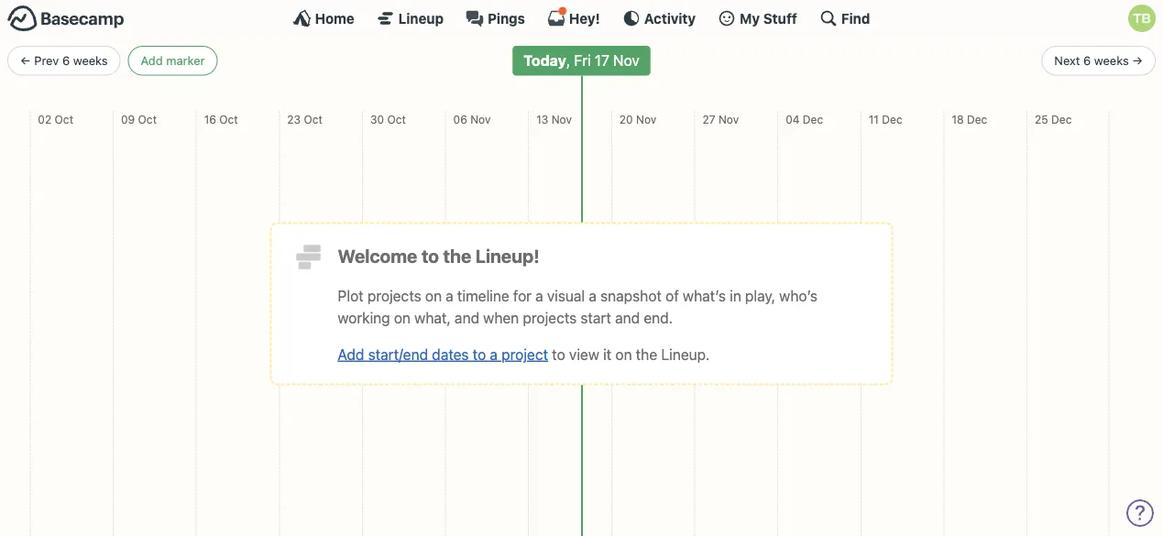 Task type: locate. For each thing, give the bounding box(es) containing it.
0 horizontal spatial and
[[455, 309, 480, 326]]

activity
[[644, 10, 696, 26]]

to
[[422, 245, 439, 267], [473, 346, 486, 363], [552, 346, 565, 363]]

4 nov from the left
[[719, 113, 739, 126]]

oct
[[55, 113, 73, 126], [138, 113, 157, 126], [219, 113, 238, 126], [304, 113, 323, 126], [387, 113, 406, 126]]

projects
[[368, 287, 421, 304], [523, 309, 577, 326]]

2 and from the left
[[615, 309, 640, 326]]

a
[[446, 287, 454, 304], [536, 287, 543, 304], [589, 287, 597, 304], [490, 346, 498, 363]]

a up 'what,'
[[446, 287, 454, 304]]

←
[[20, 54, 31, 67]]

add down working
[[338, 346, 364, 363]]

weeks left →
[[1094, 54, 1129, 67]]

on
[[425, 287, 442, 304], [394, 309, 411, 326], [616, 346, 632, 363]]

projects up working
[[368, 287, 421, 304]]

3 oct from the left
[[219, 113, 238, 126]]

lineup!
[[476, 245, 540, 267]]

a left project
[[490, 346, 498, 363]]

to right 'dates' at the left bottom of the page
[[473, 346, 486, 363]]

oct for 02 oct
[[55, 113, 73, 126]]

the up timeline
[[443, 245, 471, 267]]

oct right 30
[[387, 113, 406, 126]]

weeks right the prev
[[73, 54, 108, 67]]

0 horizontal spatial on
[[394, 309, 411, 326]]

start/end
[[368, 346, 428, 363]]

02
[[38, 113, 51, 126]]

1 horizontal spatial and
[[615, 309, 640, 326]]

3 nov from the left
[[636, 113, 657, 126]]

snapshot
[[601, 287, 662, 304]]

a right for
[[536, 287, 543, 304]]

3 dec from the left
[[967, 113, 988, 126]]

to right welcome
[[422, 245, 439, 267]]

it
[[603, 346, 612, 363]]

nov right 20
[[636, 113, 657, 126]]

and
[[455, 309, 480, 326], [615, 309, 640, 326]]

oct right 02
[[55, 113, 73, 126]]

to left view
[[552, 346, 565, 363]]

hey!
[[569, 10, 600, 26]]

the
[[443, 245, 471, 267], [636, 346, 657, 363]]

5 oct from the left
[[387, 113, 406, 126]]

02 oct
[[38, 113, 73, 126]]

0 horizontal spatial 6
[[62, 54, 70, 67]]

find button
[[819, 9, 870, 28]]

oct right 16
[[219, 113, 238, 126]]

6 right the prev
[[62, 54, 70, 67]]

1 horizontal spatial 6
[[1084, 54, 1091, 67]]

of
[[666, 287, 679, 304]]

nov right 27
[[719, 113, 739, 126]]

2 oct from the left
[[138, 113, 157, 126]]

weeks
[[73, 54, 108, 67], [1094, 54, 1129, 67]]

nov right 13
[[552, 113, 572, 126]]

add marker link
[[128, 46, 218, 76]]

add for add start/end dates to a project to view it on the lineup.
[[338, 346, 364, 363]]

add left marker
[[141, 54, 163, 67]]

oct for 23 oct
[[304, 113, 323, 126]]

27
[[703, 113, 716, 126]]

marker
[[166, 54, 205, 67]]

1 vertical spatial add
[[338, 346, 364, 363]]

dec right 18
[[967, 113, 988, 126]]

→
[[1132, 54, 1143, 67]]

and down timeline
[[455, 309, 480, 326]]

25 dec
[[1035, 113, 1072, 126]]

add inside add marker link
[[141, 54, 163, 67]]

projects down visual
[[523, 309, 577, 326]]

04 dec
[[786, 113, 823, 126]]

nov
[[470, 113, 491, 126], [552, 113, 572, 126], [636, 113, 657, 126], [719, 113, 739, 126]]

find
[[841, 10, 870, 26]]

0 horizontal spatial add
[[141, 54, 163, 67]]

dec right 11
[[882, 113, 903, 126]]

my stuff button
[[718, 9, 797, 28]]

view
[[569, 346, 599, 363]]

6
[[62, 54, 70, 67], [1084, 54, 1091, 67]]

project
[[502, 346, 548, 363]]

a up "start"
[[589, 287, 597, 304]]

4 oct from the left
[[304, 113, 323, 126]]

dates
[[432, 346, 469, 363]]

1 oct from the left
[[55, 113, 73, 126]]

30
[[370, 113, 384, 126]]

and down snapshot
[[615, 309, 640, 326]]

1 nov from the left
[[470, 113, 491, 126]]

on left 'what,'
[[394, 309, 411, 326]]

lineup
[[399, 10, 444, 26]]

1 horizontal spatial on
[[425, 287, 442, 304]]

23
[[287, 113, 301, 126]]

start
[[581, 309, 611, 326]]

1 vertical spatial the
[[636, 346, 657, 363]]

main element
[[0, 0, 1163, 36]]

oct for 30 oct
[[387, 113, 406, 126]]

2 dec from the left
[[882, 113, 903, 126]]

today
[[524, 52, 566, 69]]

dec
[[803, 113, 823, 126], [882, 113, 903, 126], [967, 113, 988, 126], [1052, 113, 1072, 126]]

2 6 from the left
[[1084, 54, 1091, 67]]

1 horizontal spatial projects
[[523, 309, 577, 326]]

0 vertical spatial add
[[141, 54, 163, 67]]

2 vertical spatial on
[[616, 346, 632, 363]]

0 vertical spatial the
[[443, 245, 471, 267]]

add
[[141, 54, 163, 67], [338, 346, 364, 363]]

2 nov from the left
[[552, 113, 572, 126]]

1 6 from the left
[[62, 54, 70, 67]]

11
[[869, 113, 879, 126]]

13
[[537, 113, 549, 126]]

0 horizontal spatial weeks
[[73, 54, 108, 67]]

6 right the next
[[1084, 54, 1091, 67]]

0 horizontal spatial projects
[[368, 287, 421, 304]]

1 horizontal spatial weeks
[[1094, 54, 1129, 67]]

13 nov
[[537, 113, 572, 126]]

add start/end dates to a project link
[[338, 346, 548, 363]]

← prev 6 weeks
[[20, 54, 108, 67]]

on right it
[[616, 346, 632, 363]]

what's
[[683, 287, 726, 304]]

oct for 09 oct
[[138, 113, 157, 126]]

add marker
[[141, 54, 205, 67]]

18
[[952, 113, 964, 126]]

plot
[[338, 287, 364, 304]]

2 weeks from the left
[[1094, 54, 1129, 67]]

for
[[513, 287, 532, 304]]

dec right 04
[[803, 113, 823, 126]]

the down end.
[[636, 346, 657, 363]]

25
[[1035, 113, 1049, 126]]

30 oct
[[370, 113, 406, 126]]

oct right 23
[[304, 113, 323, 126]]

1 horizontal spatial add
[[338, 346, 364, 363]]

nov right 06
[[470, 113, 491, 126]]

dec right 25
[[1052, 113, 1072, 126]]

switch accounts image
[[7, 5, 125, 33]]

20 nov
[[620, 113, 657, 126]]

4 dec from the left
[[1052, 113, 1072, 126]]

1 dec from the left
[[803, 113, 823, 126]]

oct right 09
[[138, 113, 157, 126]]

on up 'what,'
[[425, 287, 442, 304]]

18 dec
[[952, 113, 988, 126]]

nov for 06 nov
[[470, 113, 491, 126]]

16
[[204, 113, 216, 126]]



Task type: vqa. For each thing, say whether or not it's contained in the screenshot.
All
no



Task type: describe. For each thing, give the bounding box(es) containing it.
welcome to the lineup!
[[338, 245, 540, 267]]

20
[[620, 113, 633, 126]]

dec for 18 dec
[[967, 113, 988, 126]]

stuff
[[763, 10, 797, 26]]

06
[[453, 113, 467, 126]]

0 horizontal spatial the
[[443, 245, 471, 267]]

lineup.
[[661, 346, 710, 363]]

what,
[[415, 309, 451, 326]]

prev
[[34, 54, 59, 67]]

working
[[338, 309, 390, 326]]

dec for 25 dec
[[1052, 113, 1072, 126]]

visual
[[547, 287, 585, 304]]

home link
[[293, 9, 355, 28]]

oct for 16 oct
[[219, 113, 238, 126]]

1 vertical spatial on
[[394, 309, 411, 326]]

play,
[[745, 287, 776, 304]]

next
[[1055, 54, 1080, 67]]

activity link
[[622, 9, 696, 28]]

nov for 13 nov
[[552, 113, 572, 126]]

plot projects on a timeline for a visual a snapshot of what's in play, who's working on what, and when projects start and end.
[[338, 287, 818, 326]]

nov for 27 nov
[[719, 113, 739, 126]]

nov for 20 nov
[[636, 113, 657, 126]]

my
[[740, 10, 760, 26]]

16 oct
[[204, 113, 238, 126]]

pings button
[[466, 9, 525, 28]]

when
[[483, 309, 519, 326]]

1 and from the left
[[455, 309, 480, 326]]

11 dec
[[869, 113, 903, 126]]

2 horizontal spatial to
[[552, 346, 565, 363]]

hey! button
[[547, 6, 600, 28]]

timeline
[[457, 287, 510, 304]]

pings
[[488, 10, 525, 26]]

end.
[[644, 309, 673, 326]]

09 oct
[[121, 113, 157, 126]]

0 vertical spatial on
[[425, 287, 442, 304]]

next 6 weeks →
[[1055, 54, 1143, 67]]

2 horizontal spatial on
[[616, 346, 632, 363]]

home
[[315, 10, 355, 26]]

0 vertical spatial projects
[[368, 287, 421, 304]]

who's
[[779, 287, 818, 304]]

23 oct
[[287, 113, 323, 126]]

dec for 11 dec
[[882, 113, 903, 126]]

add start/end dates to a project to view it on the lineup.
[[338, 346, 710, 363]]

lineup link
[[377, 9, 444, 28]]

27 nov
[[703, 113, 739, 126]]

06 nov
[[453, 113, 491, 126]]

04
[[786, 113, 800, 126]]

0 horizontal spatial to
[[422, 245, 439, 267]]

add for add marker
[[141, 54, 163, 67]]

1 weeks from the left
[[73, 54, 108, 67]]

my stuff
[[740, 10, 797, 26]]

1 vertical spatial projects
[[523, 309, 577, 326]]

welcome
[[338, 245, 418, 267]]

1 horizontal spatial to
[[473, 346, 486, 363]]

1 horizontal spatial the
[[636, 346, 657, 363]]

in
[[730, 287, 741, 304]]

tim burton image
[[1129, 5, 1156, 32]]

09
[[121, 113, 135, 126]]

dec for 04 dec
[[803, 113, 823, 126]]



